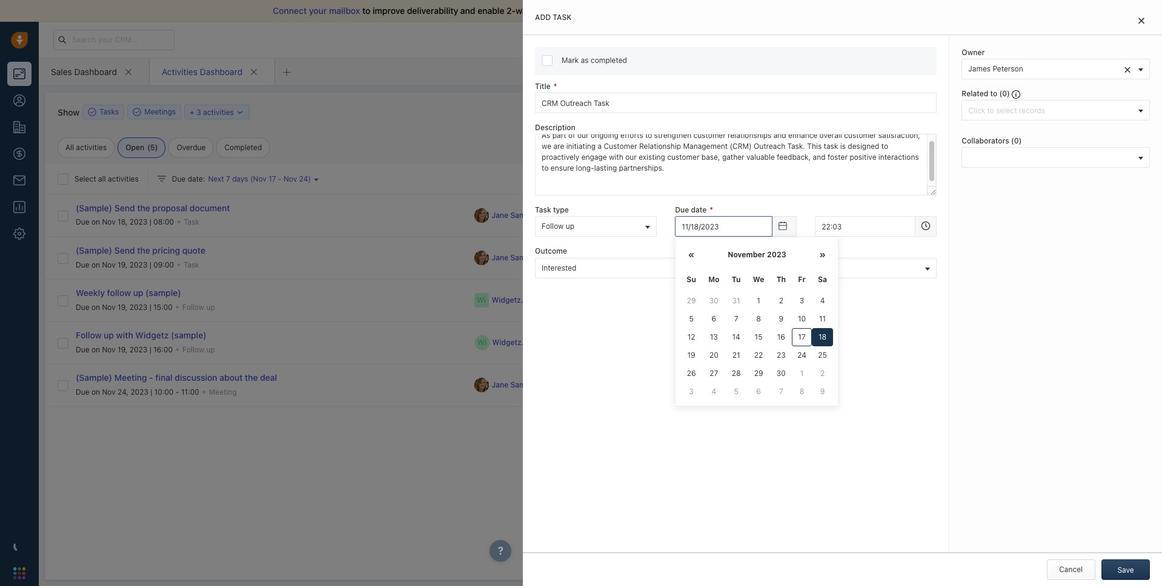 Task type: vqa. For each thing, say whether or not it's contained in the screenshot.
bottom TELEPHONE NUMBERS
no



Task type: describe. For each thing, give the bounding box(es) containing it.
mark for weekly follow up (sample)
[[722, 296, 739, 305]]

| for pricing
[[150, 260, 151, 269]]

1 vertical spatial days
[[232, 175, 248, 184]]

all
[[98, 175, 106, 184]]

activities
[[162, 66, 198, 77]]

0 vertical spatial 2
[[779, 297, 784, 306]]

goals
[[788, 146, 807, 155]]

add for add meeting button
[[705, 107, 719, 116]]

2 vertical spatial 3
[[689, 388, 694, 397]]

jane sampleton (sample) link for (sample) send the pricing quote
[[492, 253, 582, 263]]

complete for (sample) send the proposal document
[[741, 211, 773, 220]]

31
[[733, 297, 741, 306]]

description
[[535, 123, 576, 132]]

1 horizontal spatial 30
[[777, 369, 786, 379]]

interested button
[[535, 258, 937, 279]]

meeting
[[721, 107, 749, 116]]

complete for follow up with widgetz (sample)
[[741, 338, 773, 347]]

3 jane sampleton (sample) link from the top
[[492, 380, 582, 391]]

with
[[116, 331, 133, 341]]

0 vertical spatial days
[[896, 35, 911, 43]]

1 vertical spatial 5
[[689, 315, 694, 324]]

configure
[[961, 95, 995, 104]]

due inside the × tab panel
[[675, 206, 689, 215]]

2023 up th
[[767, 251, 787, 260]]

0 horizontal spatial 0
[[1003, 89, 1008, 98]]

dashboard for activities dashboard
[[200, 66, 243, 77]]

widgets
[[997, 95, 1024, 104]]

( right the collaborators
[[1012, 137, 1015, 146]]

related
[[962, 89, 989, 98]]

0 horizontal spatial 30
[[710, 297, 719, 306]]

( right open
[[147, 143, 150, 152]]

send for pricing
[[114, 246, 135, 256]]

follow up inside button
[[542, 222, 575, 231]]

weekly follow up (sample)
[[76, 288, 181, 298]]

add for "add task" button
[[624, 107, 638, 116]]

type
[[553, 206, 569, 215]]

1 horizontal spatial 21
[[887, 35, 894, 43]]

(sample) send the pricing quote
[[76, 246, 206, 256]]

18:00
[[835, 243, 855, 252]]

due on nov 19, 2023 | 09:00
[[76, 260, 174, 269]]

2023 down weekly follow up (sample) on the left
[[130, 303, 147, 312]]

mark for follow up with widgetz (sample)
[[722, 338, 739, 347]]

due date:
[[172, 175, 205, 184]]

19, for follow
[[118, 303, 128, 312]]

show
[[58, 107, 80, 117]]

follow up discussion
[[182, 345, 204, 354]]

08:00
[[154, 218, 174, 227]]

november 2023
[[728, 251, 787, 260]]

add meeting button
[[684, 102, 755, 122]]

video
[[864, 154, 883, 163]]

deliverability
[[407, 5, 458, 16]]

due on nov 18, 2023 | 08:00
[[76, 218, 174, 227]]

mark as completed
[[562, 56, 627, 65]]

due for (sample) send the proposal document
[[76, 218, 89, 227]]

due on nov 19, 2023 | 16:00
[[76, 345, 173, 354]]

my
[[835, 124, 847, 134]]

Search your CRM... text field
[[53, 29, 175, 50]]

you don't have any links.
[[944, 517, 1029, 526]]

2 vertical spatial 7
[[780, 388, 784, 397]]

sa
[[818, 275, 827, 285]]

the for pricing
[[137, 246, 150, 256]]

(sample) for (sample) meeting - final discussion about the deal
[[76, 373, 112, 383]]

0 vertical spatial 29
[[687, 297, 696, 306]]

add task button
[[603, 102, 661, 122]]

activities for all
[[108, 175, 139, 184]]

th
[[777, 275, 786, 285]]

select
[[75, 175, 96, 184]]

1 vertical spatial 21
[[733, 351, 740, 360]]

-- text field
[[675, 217, 773, 237]]

0 horizontal spatial 7
[[226, 175, 230, 184]]

2023 for document
[[130, 218, 148, 227]]

27
[[710, 369, 719, 379]]

1 horizontal spatial 1
[[801, 369, 804, 379]]

freshworks switcher image
[[13, 568, 25, 580]]

task for document
[[184, 218, 199, 227]]

0 horizontal spatial meeting
[[114, 373, 147, 383]]

10:00
[[154, 388, 174, 397]]

mo
[[709, 275, 720, 285]]

jane sampleton (sample) link for (sample) send the proposal document
[[492, 210, 582, 221]]

add task inside the × tab panel
[[535, 13, 572, 22]]

collaborators ( 0 )
[[962, 137, 1022, 146]]

explore
[[934, 35, 960, 44]]

Click to select records search field
[[966, 104, 1135, 117]]

task type
[[535, 206, 569, 215]]

0 vertical spatial to
[[362, 5, 371, 16]]

| for final
[[151, 388, 152, 397]]

any
[[997, 517, 1009, 526]]

1 horizontal spatial 0
[[1015, 137, 1019, 146]]

0 horizontal spatial 8
[[757, 315, 761, 324]]

22
[[755, 351, 763, 360]]

previous month image
[[688, 251, 695, 260]]

widgetz.io (sample) link for follow up with widgetz (sample)
[[493, 338, 563, 348]]

(sample) meeting - final discussion about the deal
[[76, 373, 277, 383]]

collaborators
[[962, 137, 1010, 146]]

× tab panel
[[523, 0, 1163, 587]]

0 vertical spatial 4
[[821, 297, 825, 306]]

follow up for follow up with widgetz (sample)
[[182, 345, 215, 354]]

more
[[768, 107, 786, 116]]

weekly
[[76, 288, 105, 298]]

task for quote
[[184, 260, 199, 269]]

0 horizontal spatial 4
[[712, 388, 717, 397]]

cancel button
[[1047, 560, 1096, 581]]

( right the "configure" on the right top of the page
[[1000, 89, 1003, 98]]

on for weekly follow up (sample)
[[91, 303, 100, 312]]

17 nov
[[835, 216, 862, 226]]

3 sampleton from the top
[[511, 381, 548, 390]]

send for proposal
[[114, 203, 135, 213]]

all
[[65, 143, 74, 152]]

1 horizontal spatial 7
[[735, 315, 739, 324]]

mark up tu
[[722, 253, 739, 262]]

activity
[[760, 146, 786, 155]]

widgetz.io (sample) for weekly follow up (sample)
[[492, 296, 563, 305]]

×
[[1124, 62, 1132, 76]]

follow up with widgetz (sample)
[[76, 331, 207, 341]]

mark for (sample) send the proposal document
[[722, 211, 739, 220]]

sampleton for (sample) send the proposal document
[[511, 211, 548, 220]]

next month image
[[820, 251, 826, 260]]

completed
[[225, 143, 262, 152]]

0 horizontal spatial activities
[[76, 143, 107, 152]]

widgetz.io for weekly follow up (sample)
[[492, 296, 530, 305]]

close image
[[1139, 17, 1145, 24]]

date:
[[188, 175, 205, 184]]

0 vertical spatial 24
[[299, 175, 308, 184]]

1 vertical spatial 29
[[754, 369, 764, 379]]

sync
[[534, 5, 553, 16]]

fr
[[799, 275, 806, 285]]

20:00
[[835, 316, 855, 325]]

view activity goals
[[741, 146, 807, 155]]

19
[[688, 351, 696, 360]]

25
[[818, 351, 827, 360]]

0 vertical spatial calendar
[[850, 124, 884, 134]]

date
[[691, 206, 707, 215]]

2 horizontal spatial 5
[[734, 388, 739, 397]]

next
[[208, 175, 224, 184]]

add outcome
[[727, 381, 773, 390]]

17 for 17 nov
[[835, 216, 844, 226]]

1 vertical spatial calendar
[[940, 154, 970, 163]]

2-
[[507, 5, 516, 16]]

explore plans link
[[927, 32, 987, 47]]

(sample) for (sample) send the pricing quote
[[76, 246, 112, 256]]

follow up for weekly follow up (sample)
[[182, 303, 215, 312]]

connect video conferencing + calendar
[[832, 154, 970, 163]]

2023 for discussion
[[131, 388, 148, 397]]

23
[[777, 351, 786, 360]]

up left with
[[104, 331, 114, 341]]

connect your mailbox to improve deliverability and enable 2-way sync of email conversations.
[[273, 5, 648, 16]]

related to ( 0 )
[[962, 89, 1012, 98]]

cancel
[[1060, 566, 1083, 575]]

task inside button
[[640, 107, 654, 116]]

on for (sample) send the proposal document
[[91, 218, 100, 227]]

| for widgetz
[[150, 345, 151, 354]]

view
[[741, 146, 758, 155]]

conversations.
[[589, 5, 648, 16]]

0 horizontal spatial 9
[[779, 315, 784, 324]]

(sample) for (sample) send the proposal document
[[76, 203, 112, 213]]

quote
[[182, 246, 206, 256]]

mark complete button for document
[[704, 205, 779, 226]]

15:00
[[153, 303, 173, 312]]

1 vertical spatial 24
[[798, 351, 807, 360]]

18
[[819, 333, 827, 342]]

follow left with
[[76, 331, 102, 341]]

add task inside button
[[624, 107, 654, 116]]

+ 3 activities
[[190, 108, 234, 117]]

0 vertical spatial 6
[[712, 315, 717, 324]]

2023 for quote
[[130, 260, 147, 269]]

follow inside button
[[542, 222, 564, 231]]

down image
[[236, 108, 244, 117]]



Task type: locate. For each thing, give the bounding box(es) containing it.
8 up '15'
[[757, 315, 761, 324]]

outcome
[[743, 381, 773, 390]]

21 right in
[[887, 35, 894, 43]]

5 on from the top
[[91, 388, 100, 397]]

2023 right 18,
[[130, 218, 148, 227]]

jane sampleton (sample) for (sample) send the pricing quote
[[492, 254, 581, 263]]

on for follow up with widgetz (sample)
[[91, 345, 100, 354]]

mark complete for (sample) send the proposal document
[[722, 211, 773, 220]]

1 vertical spatial (sample)
[[76, 246, 112, 256]]

activities for 3
[[203, 108, 234, 117]]

1 vertical spatial 0
[[1015, 137, 1019, 146]]

weekly follow up (sample) link
[[76, 288, 181, 298]]

send email image
[[1043, 34, 1051, 45]]

mark left "as"
[[562, 56, 579, 65]]

1 horizontal spatial calendar
[[940, 154, 970, 163]]

up right follow
[[133, 288, 143, 298]]

4 mark complete button from the top
[[704, 333, 779, 353]]

22:00
[[835, 388, 855, 397]]

widgetz.io for follow up with widgetz (sample)
[[493, 339, 530, 348]]

mark inside the × tab panel
[[562, 56, 579, 65]]

2 19, from the top
[[118, 303, 128, 312]]

| for (sample)
[[150, 303, 151, 312]]

task left type
[[535, 206, 551, 215]]

2 vertical spatial 5
[[734, 388, 739, 397]]

| left 10:00
[[151, 388, 152, 397]]

2 dashboard from the left
[[200, 66, 243, 77]]

1 vertical spatial 6
[[757, 388, 761, 397]]

jane for (sample) send the proposal document
[[492, 211, 509, 220]]

0 horizontal spatial -
[[149, 373, 153, 383]]

2 down th
[[779, 297, 784, 306]]

complete up we
[[741, 253, 773, 262]]

connect left video
[[832, 154, 862, 163]]

1 vertical spatial widgetz.io (sample)
[[493, 339, 563, 348]]

of
[[555, 5, 563, 16]]

tu
[[732, 275, 741, 285]]

plans
[[962, 35, 981, 44]]

microsoft teams button
[[884, 169, 965, 183]]

3 jane sampleton (sample) from the top
[[492, 381, 581, 390]]

15
[[755, 333, 763, 342]]

1 sampleton from the top
[[511, 211, 548, 220]]

4 up 11
[[821, 297, 825, 306]]

1 horizontal spatial +
[[933, 154, 938, 163]]

mark complete up 22
[[722, 338, 773, 347]]

4 on from the top
[[91, 345, 100, 354]]

mark right 13
[[722, 338, 739, 347]]

dashboard right sales
[[74, 66, 117, 77]]

21 up 28
[[733, 351, 740, 360]]

follow up button
[[535, 217, 657, 237]]

6 up 13
[[712, 315, 717, 324]]

1 vertical spatial 7
[[735, 315, 739, 324]]

follow right 15:00
[[182, 303, 204, 312]]

1 horizontal spatial 9
[[821, 388, 825, 397]]

to
[[362, 5, 371, 16], [991, 89, 998, 98]]

2 +1 from the top
[[591, 253, 599, 262]]

1 mark complete button from the top
[[704, 205, 779, 226]]

0 horizontal spatial 6
[[712, 315, 717, 324]]

0 horizontal spatial 17
[[269, 175, 276, 184]]

3 on from the top
[[91, 303, 100, 312]]

7 down 31
[[735, 315, 739, 324]]

1 horizontal spatial to
[[991, 89, 998, 98]]

9 left the 22:00
[[821, 388, 825, 397]]

2 jane sampleton (sample) from the top
[[492, 254, 581, 263]]

19, down with
[[118, 345, 128, 354]]

0 vertical spatial widgetz.io
[[492, 296, 530, 305]]

+1 for document
[[591, 211, 599, 220]]

and
[[461, 5, 476, 16]]

| left 16:00
[[150, 345, 151, 354]]

3 up overdue in the left top of the page
[[197, 108, 201, 117]]

up inside follow up button
[[566, 222, 575, 231]]

3 complete from the top
[[741, 296, 773, 305]]

0 vertical spatial 21
[[887, 35, 894, 43]]

complete for weekly follow up (sample)
[[741, 296, 773, 305]]

7
[[226, 175, 230, 184], [735, 315, 739, 324], [780, 388, 784, 397]]

17 up 18:00
[[835, 216, 844, 226]]

2 vertical spatial jane
[[492, 381, 509, 390]]

widgetz.io (sample) link for weekly follow up (sample)
[[492, 295, 563, 306]]

1 horizontal spatial 6
[[757, 388, 761, 397]]

16
[[778, 333, 786, 342]]

due date
[[675, 206, 707, 215]]

complete down we
[[741, 296, 773, 305]]

1 horizontal spatial -
[[176, 388, 179, 397]]

2 horizontal spatial 17
[[835, 216, 844, 226]]

1 vertical spatial meeting
[[209, 388, 237, 397]]

send up due on nov 19, 2023 | 09:00
[[114, 246, 135, 256]]

1 vertical spatial 3
[[800, 297, 805, 306]]

1 send from the top
[[114, 203, 135, 213]]

november
[[728, 251, 766, 260]]

mark complete button for (sample)
[[704, 333, 779, 353]]

follow up
[[542, 222, 575, 231], [182, 303, 215, 312], [182, 345, 215, 354]]

1 vertical spatial +1
[[591, 253, 599, 262]]

17 right next
[[269, 175, 276, 184]]

1 vertical spatial +
[[933, 154, 938, 163]]

2 mark complete button from the top
[[704, 248, 779, 269]]

1 vertical spatial widgetz.io
[[493, 339, 530, 348]]

activities left down icon at top left
[[203, 108, 234, 117]]

3 19, from the top
[[118, 345, 128, 354]]

0 vertical spatial 19,
[[118, 260, 128, 269]]

4 complete from the top
[[741, 338, 773, 347]]

1 vertical spatial follow up
[[182, 303, 215, 312]]

0 down peterson
[[1003, 89, 1008, 98]]

due for (sample) send the pricing quote
[[76, 260, 89, 269]]

2 vertical spatial 17
[[799, 333, 806, 342]]

follow up with widgetz (sample) link
[[76, 331, 207, 341]]

su
[[687, 275, 696, 285]]

1 vertical spatial -
[[149, 373, 153, 383]]

1 horizontal spatial 17
[[799, 333, 806, 342]]

add down completed at right
[[624, 107, 638, 116]]

11:00
[[181, 388, 199, 397]]

3 mark complete from the top
[[722, 296, 773, 305]]

2 jane sampleton (sample) link from the top
[[492, 253, 582, 263]]

mark down tu
[[722, 296, 739, 305]]

2023 right 24,
[[131, 388, 148, 397]]

(
[[1000, 89, 1003, 98], [1012, 137, 1015, 146], [147, 143, 150, 152], [250, 175, 253, 184]]

2 vertical spatial task
[[184, 260, 199, 269]]

links.
[[1011, 517, 1029, 526]]

1 19, from the top
[[118, 260, 128, 269]]

complete up 22
[[741, 338, 773, 347]]

Title text field
[[535, 93, 937, 113]]

× dialog
[[523, 0, 1163, 587]]

send up due on nov 18, 2023 | 08:00
[[114, 203, 135, 213]]

meeting up due on nov 24, 2023 | 10:00 - 11:00
[[114, 373, 147, 383]]

1 vertical spatial jane
[[492, 254, 509, 263]]

2 down 25
[[821, 369, 825, 379]]

0 vertical spatial send
[[114, 203, 135, 213]]

microsoft
[[902, 171, 934, 180]]

days right in
[[896, 35, 911, 43]]

30 down "23"
[[777, 369, 786, 379]]

final
[[155, 373, 173, 383]]

activities
[[203, 108, 234, 117], [76, 143, 107, 152], [108, 175, 139, 184]]

2 horizontal spatial -
[[278, 175, 282, 184]]

1 vertical spatial widgetz.io (sample) link
[[493, 338, 563, 348]]

30 down mo
[[710, 297, 719, 306]]

2023 down follow up with widgetz (sample)
[[130, 345, 147, 354]]

connect for connect video conferencing + calendar
[[832, 154, 862, 163]]

jane for (sample) send the pricing quote
[[492, 254, 509, 263]]

activities right all
[[108, 175, 139, 184]]

2 (sample) from the top
[[76, 246, 112, 256]]

task down document
[[184, 218, 199, 227]]

29 down su
[[687, 297, 696, 306]]

follow up right 15:00
[[182, 303, 215, 312]]

days right next
[[232, 175, 248, 184]]

1 vertical spatial jane sampleton (sample) link
[[492, 253, 582, 263]]

2 complete from the top
[[741, 253, 773, 262]]

9 up 16
[[779, 315, 784, 324]]

2 vertical spatial -
[[176, 388, 179, 397]]

1 vertical spatial 19,
[[118, 303, 128, 312]]

+ up "microsoft teams"
[[933, 154, 938, 163]]

up down type
[[566, 222, 575, 231]]

add inside the × tab panel
[[535, 13, 551, 22]]

| left the "08:00"
[[150, 218, 151, 227]]

0 vertical spatial (sample)
[[76, 203, 112, 213]]

task
[[535, 206, 551, 215], [184, 218, 199, 227], [184, 260, 199, 269]]

the left the pricing
[[137, 246, 150, 256]]

in
[[879, 35, 885, 43]]

follow
[[107, 288, 131, 298]]

you
[[944, 517, 957, 526]]

(sample) send the pricing quote link
[[76, 246, 206, 256]]

|
[[150, 218, 151, 227], [150, 260, 151, 269], [150, 303, 151, 312], [150, 345, 151, 354], [151, 388, 152, 397]]

1 mark complete from the top
[[722, 211, 773, 220]]

0 vertical spatial follow up
[[542, 222, 575, 231]]

1 horizontal spatial activities
[[108, 175, 139, 184]]

2 mark complete from the top
[[722, 253, 773, 262]]

0 vertical spatial -
[[278, 175, 282, 184]]

about
[[220, 373, 243, 383]]

add left the meeting
[[705, 107, 719, 116]]

(sample) down all
[[76, 203, 112, 213]]

mark complete for weekly follow up (sample)
[[722, 296, 773, 305]]

meeting down about
[[209, 388, 237, 397]]

activities inside button
[[203, 108, 234, 117]]

1 jane from the top
[[492, 211, 509, 220]]

5 right open
[[150, 143, 155, 152]]

(sample) down due on nov 19, 2023 | 16:00
[[76, 373, 112, 383]]

19, down (sample) send the pricing quote link
[[118, 260, 128, 269]]

09:00
[[153, 260, 174, 269]]

microsoft teams
[[902, 171, 959, 180]]

due on nov 24, 2023 | 10:00 - 11:00
[[76, 388, 199, 397]]

improve
[[373, 5, 405, 16]]

mark right the date
[[722, 211, 739, 220]]

0 horizontal spatial 1
[[757, 297, 761, 306]]

21
[[887, 35, 894, 43], [733, 351, 740, 360]]

dashboard
[[74, 66, 117, 77], [200, 66, 243, 77]]

0 right the collaborators
[[1015, 137, 1019, 146]]

2 vertical spatial sampleton
[[511, 381, 548, 390]]

add task right way
[[535, 13, 572, 22]]

trial
[[848, 35, 860, 43]]

peterson
[[993, 64, 1024, 73]]

1 dashboard from the left
[[74, 66, 117, 77]]

3 down 26
[[689, 388, 694, 397]]

1 jane sampleton (sample) from the top
[[492, 211, 581, 220]]

mark complete down tu
[[722, 296, 773, 305]]

tasks
[[100, 108, 119, 117]]

to inside the × tab panel
[[991, 89, 998, 98]]

| for proposal
[[150, 218, 151, 227]]

up right 15:00
[[206, 303, 215, 312]]

activities right the all
[[76, 143, 107, 152]]

26
[[687, 369, 696, 379]]

open
[[126, 143, 144, 152]]

2 sampleton from the top
[[511, 254, 548, 263]]

1 horizontal spatial 4
[[821, 297, 825, 306]]

sampleton for (sample) send the pricing quote
[[511, 254, 548, 263]]

0 vertical spatial 9
[[779, 315, 784, 324]]

1 horizontal spatial 5
[[689, 315, 694, 324]]

19, down follow
[[118, 303, 128, 312]]

21:00
[[835, 352, 854, 361]]

on for (sample) send the pricing quote
[[91, 260, 100, 269]]

follow down task type
[[542, 222, 564, 231]]

3 inside button
[[197, 108, 201, 117]]

16:00
[[153, 345, 173, 354]]

29 up outcome
[[754, 369, 764, 379]]

mailbox
[[329, 5, 360, 16]]

the for proposal
[[137, 203, 150, 213]]

2 vertical spatial follow up
[[182, 345, 215, 354]]

mark complete for follow up with widgetz (sample)
[[722, 338, 773, 347]]

0 horizontal spatial 3
[[197, 108, 201, 117]]

19, for send
[[118, 260, 128, 269]]

next 7 days ( nov 17 - nov 24 )
[[208, 175, 311, 184]]

0 horizontal spatial +
[[190, 108, 194, 117]]

1 vertical spatial jane sampleton (sample)
[[492, 254, 581, 263]]

mark complete up november
[[722, 211, 773, 220]]

0 vertical spatial +1
[[591, 211, 599, 220]]

4 down 27
[[712, 388, 717, 397]]

7 right outcome
[[780, 388, 784, 397]]

19, for up
[[118, 345, 128, 354]]

1 vertical spatial 2
[[821, 369, 825, 379]]

0
[[1003, 89, 1008, 98], [1015, 137, 1019, 146]]

1 vertical spatial to
[[991, 89, 998, 98]]

task inside the × tab panel
[[535, 206, 551, 215]]

meetings
[[144, 108, 176, 117]]

have
[[979, 517, 995, 526]]

| left 15:00
[[150, 303, 151, 312]]

dashboard for sales dashboard
[[74, 66, 117, 77]]

0 vertical spatial 17
[[269, 175, 276, 184]]

mark complete button for quote
[[704, 248, 779, 269]]

( down completed
[[250, 175, 253, 184]]

0 vertical spatial 1
[[757, 297, 761, 306]]

on down weekly at left
[[91, 303, 100, 312]]

connect left the 'your'
[[273, 5, 307, 16]]

1 horizontal spatial days
[[896, 35, 911, 43]]

7 right next
[[226, 175, 230, 184]]

Start typing the details about the task… text field
[[535, 134, 937, 196]]

2 horizontal spatial 3
[[800, 297, 805, 306]]

ends
[[862, 35, 877, 43]]

all activities
[[65, 143, 107, 152]]

3
[[197, 108, 201, 117], [800, 297, 805, 306], [689, 388, 694, 397]]

widgetz.io (sample) for follow up with widgetz (sample)
[[493, 339, 563, 348]]

2023 for (sample)
[[130, 345, 147, 354]]

up up discussion
[[206, 345, 215, 354]]

your
[[831, 35, 846, 43]]

4
[[821, 297, 825, 306], [712, 388, 717, 397]]

2 on from the top
[[91, 260, 100, 269]]

on for (sample) meeting - final discussion about the deal
[[91, 388, 100, 397]]

)
[[1008, 89, 1010, 98], [1019, 137, 1022, 146], [155, 143, 158, 152], [308, 175, 311, 184]]

widgetz.io (sample)
[[492, 296, 563, 305], [493, 339, 563, 348]]

enable
[[478, 5, 505, 16]]

2 vertical spatial 19,
[[118, 345, 128, 354]]

task down the quote
[[184, 260, 199, 269]]

2 vertical spatial the
[[245, 373, 258, 383]]

view activity goals link
[[730, 146, 807, 156]]

the left "deal"
[[245, 373, 258, 383]]

3 jane from the top
[[492, 381, 509, 390]]

1 +1 from the top
[[591, 211, 599, 220]]

6
[[712, 315, 717, 324], [757, 388, 761, 397]]

1 vertical spatial 1
[[801, 369, 804, 379]]

1 vertical spatial activities
[[76, 143, 107, 152]]

0 vertical spatial connect
[[273, 5, 307, 16]]

connect for connect your mailbox to improve deliverability and enable 2-way sync of email conversations.
[[273, 5, 307, 16]]

1 on from the top
[[91, 218, 100, 227]]

owner
[[962, 48, 985, 57]]

proposal
[[152, 203, 187, 213]]

| left 09:00
[[150, 260, 151, 269]]

complete up november 2023
[[741, 211, 773, 220]]

1 (sample) from the top
[[76, 203, 112, 213]]

3 (sample) from the top
[[76, 373, 112, 383]]

0 vertical spatial +
[[190, 108, 194, 117]]

3 mark complete button from the top
[[704, 290, 779, 311]]

6 down 22
[[757, 388, 761, 397]]

on left 24,
[[91, 388, 100, 397]]

1 horizontal spatial task
[[640, 107, 654, 116]]

the up due on nov 18, 2023 | 08:00
[[137, 203, 150, 213]]

4 mark complete from the top
[[722, 338, 773, 347]]

mark complete button
[[704, 205, 779, 226], [704, 248, 779, 269], [704, 290, 779, 311], [704, 333, 779, 353]]

email
[[565, 5, 587, 16]]

select all activities
[[75, 175, 139, 184]]

jane sampleton (sample) for (sample) send the proposal document
[[492, 211, 581, 220]]

2 send from the top
[[114, 246, 135, 256]]

24,
[[118, 388, 129, 397]]

17 down 10
[[799, 333, 806, 342]]

2 jane from the top
[[492, 254, 509, 263]]

+ inside + 3 activities link
[[190, 108, 194, 117]]

widgetz
[[135, 331, 169, 341]]

task inside the × tab panel
[[553, 13, 572, 22]]

james peterson
[[969, 64, 1024, 73]]

1 horizontal spatial 29
[[754, 369, 764, 379]]

0 horizontal spatial calendar
[[850, 124, 884, 134]]

0 vertical spatial widgetz.io (sample) link
[[492, 295, 563, 306]]

3 up 10
[[800, 297, 805, 306]]

due for (sample) meeting - final discussion about the deal
[[76, 388, 89, 397]]

due for follow up with widgetz (sample)
[[76, 345, 89, 354]]

0 vertical spatial 30
[[710, 297, 719, 306]]

connect
[[273, 5, 307, 16], [832, 154, 862, 163]]

outcome
[[535, 247, 567, 256]]

dashboard up + 3 activities link
[[200, 66, 243, 77]]

0 horizontal spatial to
[[362, 5, 371, 16]]

1 horizontal spatial dashboard
[[200, 66, 243, 77]]

0 vertical spatial 5
[[150, 143, 155, 152]]

0 vertical spatial sampleton
[[511, 211, 548, 220]]

days
[[896, 35, 911, 43], [232, 175, 248, 184]]

1 vertical spatial the
[[137, 246, 150, 256]]

pricing
[[152, 246, 180, 256]]

0 horizontal spatial connect
[[273, 5, 307, 16]]

add left of
[[535, 13, 551, 22]]

add task down completed at right
[[624, 107, 654, 116]]

jane
[[492, 211, 509, 220], [492, 254, 509, 263], [492, 381, 509, 390]]

2 horizontal spatial 7
[[780, 388, 784, 397]]

open ( 5 )
[[126, 143, 158, 152]]

0 vertical spatial the
[[137, 203, 150, 213]]

+1 for quote
[[591, 253, 599, 262]]

add down 28
[[727, 381, 741, 390]]

0 horizontal spatial 21
[[733, 351, 740, 360]]

calendar right my
[[850, 124, 884, 134]]

1 vertical spatial 30
[[777, 369, 786, 379]]

on down follow up with widgetz (sample) "link"
[[91, 345, 100, 354]]

activities dashboard
[[162, 66, 243, 77]]

1 vertical spatial 8
[[800, 388, 805, 397]]

0 vertical spatial add task
[[535, 13, 572, 22]]

28
[[732, 369, 741, 379]]

1 jane sampleton (sample) link from the top
[[492, 210, 582, 221]]

save
[[1118, 566, 1135, 575]]

17 for 17
[[799, 333, 806, 342]]

due for weekly follow up (sample)
[[76, 303, 89, 312]]

add for the add outcome button
[[727, 381, 741, 390]]

5 down 28
[[734, 388, 739, 397]]

None text field
[[815, 217, 916, 237]]

1 complete from the top
[[741, 211, 773, 220]]

5 up '12'
[[689, 315, 694, 324]]

mark complete up tu
[[722, 253, 773, 262]]

0 vertical spatial task
[[553, 13, 572, 22]]

2 vertical spatial activities
[[108, 175, 139, 184]]



